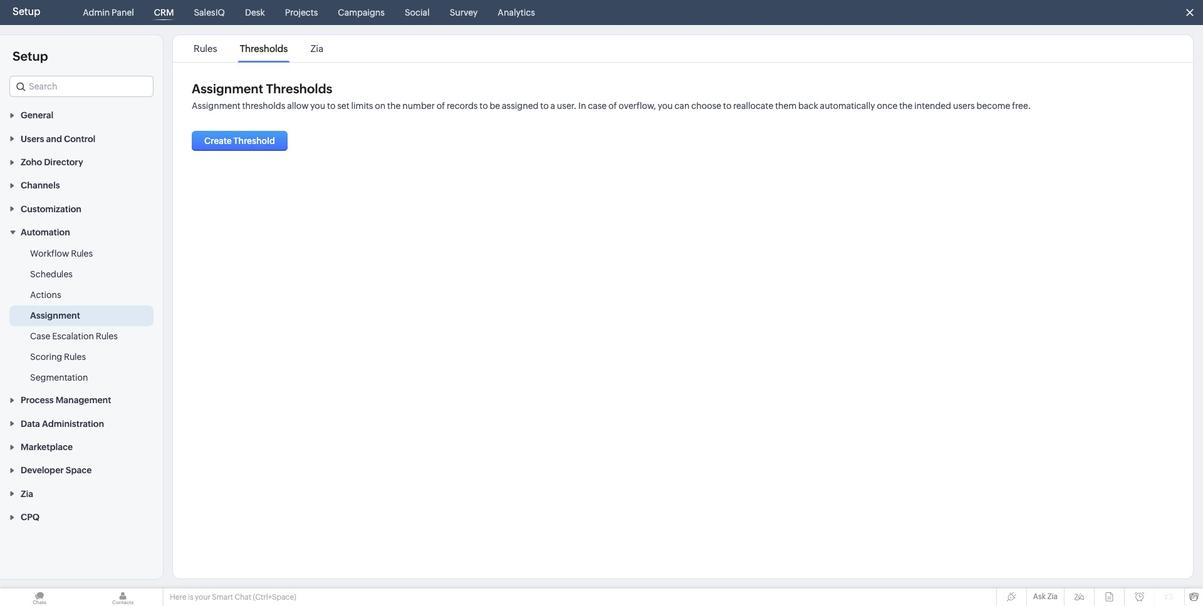 Task type: vqa. For each thing, say whether or not it's contained in the screenshot.
the 'Contacts' image
yes



Task type: describe. For each thing, give the bounding box(es) containing it.
survey link
[[445, 0, 483, 25]]

smart
[[212, 593, 233, 602]]

campaigns
[[338, 8, 385, 18]]

admin panel link
[[78, 0, 139, 25]]

campaigns link
[[333, 0, 390, 25]]

chats image
[[0, 589, 79, 607]]

your
[[195, 593, 211, 602]]

projects link
[[280, 0, 323, 25]]

survey
[[450, 8, 478, 18]]

zia
[[1047, 593, 1058, 602]]

crm link
[[149, 0, 179, 25]]

admin panel
[[83, 8, 134, 18]]

social link
[[400, 0, 435, 25]]

contacts image
[[83, 589, 162, 607]]

ask zia
[[1033, 593, 1058, 602]]

desk
[[245, 8, 265, 18]]

crm
[[154, 8, 174, 18]]

analytics link
[[493, 0, 540, 25]]

chat
[[235, 593, 251, 602]]

setup
[[13, 6, 40, 18]]



Task type: locate. For each thing, give the bounding box(es) containing it.
admin
[[83, 8, 110, 18]]

salesiq link
[[189, 0, 230, 25]]

here is your smart chat (ctrl+space)
[[170, 593, 296, 602]]

here
[[170, 593, 186, 602]]

(ctrl+space)
[[253, 593, 296, 602]]

is
[[188, 593, 193, 602]]

salesiq
[[194, 8, 225, 18]]

panel
[[112, 8, 134, 18]]

desk link
[[240, 0, 270, 25]]

ask
[[1033, 593, 1046, 602]]

social
[[405, 8, 430, 18]]

projects
[[285, 8, 318, 18]]

analytics
[[498, 8, 535, 18]]



